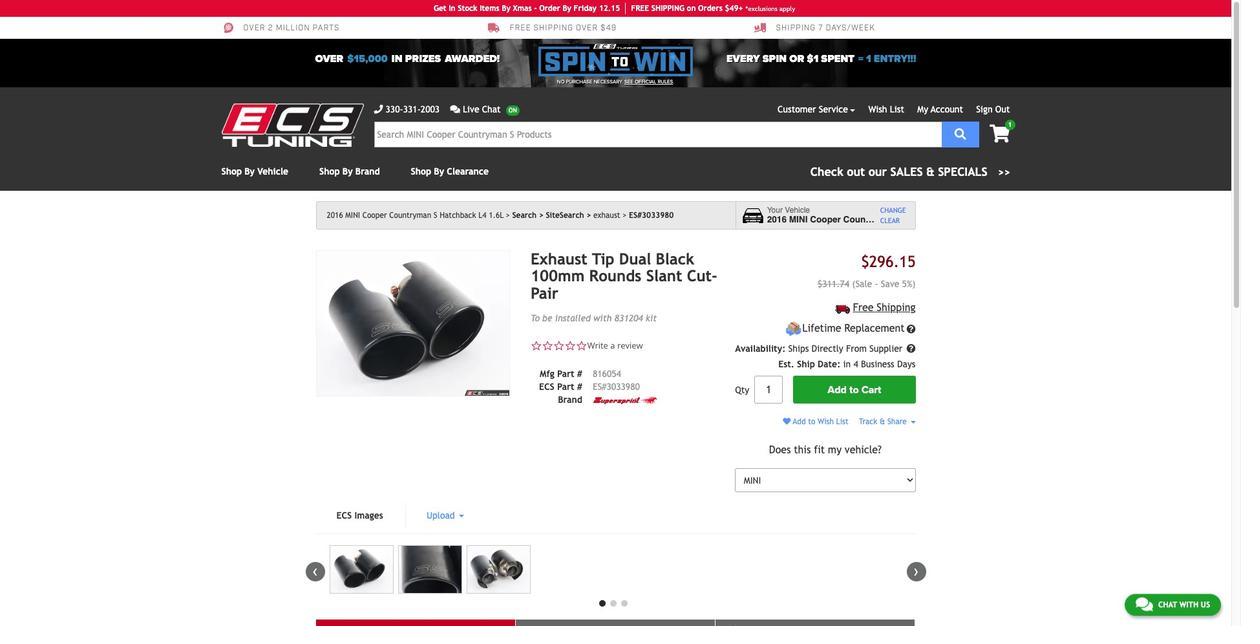 Task type: describe. For each thing, give the bounding box(es) containing it.
my account link
[[918, 104, 964, 114]]

*exclusions
[[746, 5, 778, 12]]

comments image
[[1136, 596, 1154, 612]]

0 vertical spatial wish
[[869, 104, 888, 114]]

es# 3033980 brand
[[558, 381, 640, 405]]

availability: ships directly from supplier
[[736, 344, 906, 354]]

0 horizontal spatial l4
[[479, 211, 487, 220]]

over 2 million parts link
[[222, 22, 340, 34]]

& for track
[[880, 417, 886, 426]]

0 horizontal spatial s
[[434, 211, 438, 220]]

add to wish list link
[[784, 417, 849, 426]]

1 vertical spatial list
[[837, 417, 849, 426]]

question circle image for lifetime replacement
[[907, 324, 916, 334]]

1 empty star image from the left
[[531, 340, 542, 352]]

330-331-2003 link
[[374, 103, 440, 116]]

add to cart
[[828, 383, 882, 396]]

1 # from the top
[[577, 368, 583, 379]]

2 empty star image from the left
[[565, 340, 576, 352]]

your vehicle 2016 mini cooper countryman s hatchback l4 1.6l
[[768, 205, 984, 224]]

0 vertical spatial shipping
[[777, 23, 816, 33]]

kit
[[646, 313, 657, 324]]

shop by vehicle link
[[222, 166, 289, 177]]

0 vertical spatial chat
[[482, 104, 501, 114]]

comments image
[[450, 105, 461, 114]]

free
[[631, 4, 650, 13]]

date:
[[818, 359, 841, 369]]

0 horizontal spatial mini
[[346, 211, 360, 220]]

1 horizontal spatial -
[[875, 279, 879, 289]]

shipping
[[534, 23, 574, 33]]

$15,000
[[347, 53, 388, 65]]

2016 mini cooper countryman s hatchback l4 1.6l
[[327, 211, 504, 220]]

331-
[[403, 104, 421, 114]]

clear link
[[881, 215, 907, 226]]

ecs tuning 'spin to win' contest logo image
[[539, 44, 693, 76]]

ecs images
[[337, 510, 384, 521]]

0 horizontal spatial 1
[[867, 53, 872, 65]]

1 horizontal spatial with
[[1180, 600, 1199, 609]]

xmas
[[513, 4, 532, 13]]

does this fit my vehicle?
[[770, 444, 882, 456]]

.
[[674, 79, 675, 85]]

track & share button
[[859, 417, 916, 426]]

does
[[770, 444, 791, 456]]

0 horizontal spatial 1.6l
[[489, 211, 504, 220]]

or
[[790, 53, 805, 65]]

5%)
[[903, 279, 916, 289]]

chat with us
[[1159, 600, 1211, 609]]

days
[[898, 359, 916, 369]]

exhaust link
[[594, 211, 627, 220]]

my
[[918, 104, 929, 114]]

› link
[[907, 562, 927, 582]]

shop by vehicle
[[222, 166, 289, 177]]

no purchase necessary. see official rules .
[[557, 79, 675, 85]]

1.6l inside 'your vehicle 2016 mini cooper countryman s hatchback l4 1.6l'
[[966, 215, 984, 224]]

Search text field
[[374, 122, 942, 147]]

cut-
[[687, 267, 718, 285]]

es#
[[593, 381, 607, 392]]

est. ship date: in 4 business days
[[779, 359, 916, 369]]

customer
[[778, 104, 817, 114]]

over for over 2 million parts
[[244, 23, 266, 33]]

service
[[819, 104, 849, 114]]

free shipping image
[[836, 304, 851, 313]]

spin
[[763, 53, 787, 65]]

sign out
[[977, 104, 1011, 114]]

shop for shop by vehicle
[[222, 166, 242, 177]]

wish list link
[[869, 104, 905, 114]]

part inside '816054 ecs part #'
[[558, 381, 575, 392]]

831204
[[615, 313, 643, 324]]

clearance
[[447, 166, 489, 177]]

shipping 7 days/week
[[777, 23, 876, 33]]

friday
[[574, 4, 597, 13]]

add to wish list
[[791, 417, 849, 426]]

2003
[[421, 104, 440, 114]]

business
[[862, 359, 895, 369]]

296.15
[[870, 252, 916, 270]]

customer service button
[[778, 103, 856, 116]]

lifetime
[[803, 322, 842, 335]]

free for free shipping over $49
[[510, 23, 531, 33]]

spent
[[822, 53, 855, 65]]

100mm
[[531, 267, 585, 285]]

ecs tuning image
[[222, 103, 364, 147]]

write a review
[[588, 340, 643, 351]]

out
[[996, 104, 1011, 114]]

parts
[[313, 23, 340, 33]]

ships
[[789, 344, 809, 354]]

330-331-2003
[[386, 104, 440, 114]]

sales
[[891, 165, 923, 179]]

brand for es# 3033980 brand
[[558, 394, 583, 405]]

shop for shop by clearance
[[411, 166, 432, 177]]

12.15
[[599, 4, 620, 13]]

countryman inside 'your vehicle 2016 mini cooper countryman s hatchback l4 1.6l'
[[844, 215, 896, 224]]

question circle image for ships directly from supplier
[[907, 344, 916, 353]]

0 horizontal spatial countryman
[[390, 211, 432, 220]]

‹ link
[[306, 562, 325, 582]]

installed
[[555, 313, 591, 324]]

add to cart button
[[794, 376, 916, 404]]

1 vertical spatial chat
[[1159, 600, 1178, 609]]

clear
[[881, 217, 900, 224]]

1 horizontal spatial in
[[844, 359, 851, 369]]

this
[[795, 444, 811, 456]]

upload
[[427, 510, 458, 521]]

to
[[531, 313, 540, 324]]

vehicle?
[[845, 444, 882, 456]]

exhaust
[[594, 211, 621, 220]]

3033980
[[607, 381, 640, 392]]

change
[[881, 206, 907, 214]]

0 horizontal spatial cooper
[[363, 211, 387, 220]]

change link
[[881, 205, 907, 215]]

1 vertical spatial ecs
[[337, 510, 352, 521]]

from
[[847, 344, 867, 354]]

hatchback inside 'your vehicle 2016 mini cooper countryman s hatchback l4 1.6l'
[[906, 215, 951, 224]]

0 horizontal spatial in
[[392, 53, 403, 65]]

share
[[888, 417, 907, 426]]

be
[[543, 313, 553, 324]]

over $15,000 in prizes
[[315, 53, 441, 65]]

tip
[[592, 250, 615, 268]]



Task type: locate. For each thing, give the bounding box(es) containing it.
question circle image up days
[[907, 344, 916, 353]]

est.
[[779, 359, 795, 369]]

chat with us link
[[1125, 594, 1222, 616]]

sign
[[977, 104, 993, 114]]

ecs inside '816054 ecs part #'
[[539, 381, 555, 392]]

0 vertical spatial add
[[828, 383, 847, 396]]

1 vertical spatial wish
[[818, 417, 834, 426]]

1 horizontal spatial free
[[853, 302, 874, 314]]

order
[[540, 4, 561, 13]]

2016 inside 'your vehicle 2016 mini cooper countryman s hatchback l4 1.6l'
[[768, 215, 787, 224]]

1
[[867, 53, 872, 65], [1009, 121, 1013, 128]]

None text field
[[755, 376, 783, 404]]

million
[[276, 23, 310, 33]]

over down parts
[[315, 53, 344, 65]]

1 vertical spatial &
[[880, 417, 886, 426]]

exhaust tip dual black 100mm rounds slant cut- pair
[[531, 250, 718, 302]]

in left 'prizes'
[[392, 53, 403, 65]]

ship
[[798, 359, 816, 369]]

brand down phone icon
[[356, 166, 380, 177]]

over 2 million parts
[[244, 23, 340, 33]]

1 vertical spatial add
[[793, 417, 806, 426]]

1 horizontal spatial mini
[[790, 215, 808, 224]]

shopping cart image
[[990, 125, 1011, 143]]

1 vertical spatial brand
[[558, 394, 583, 405]]

1 horizontal spatial s
[[898, 215, 904, 224]]

items
[[480, 4, 500, 13]]

empty star image down "to"
[[531, 340, 542, 352]]

1 vertical spatial in
[[844, 359, 851, 369]]

2 horizontal spatial shop
[[411, 166, 432, 177]]

in
[[449, 4, 456, 13]]

chat right comments icon
[[1159, 600, 1178, 609]]

0 vertical spatial brand
[[356, 166, 380, 177]]

&
[[927, 165, 935, 179], [880, 417, 886, 426]]

in left 4
[[844, 359, 851, 369]]

empty star image down the be
[[542, 340, 554, 352]]

exhaust
[[531, 250, 588, 268]]

0 vertical spatial -
[[534, 4, 537, 13]]

$49
[[601, 23, 617, 33]]

my account
[[918, 104, 964, 114]]

search image
[[955, 128, 967, 139]]

0 vertical spatial 1
[[867, 53, 872, 65]]

vehicle down ecs tuning image
[[258, 166, 289, 177]]

free inside free shipping over $49 link
[[510, 23, 531, 33]]

supersprint image
[[593, 396, 658, 405]]

get
[[434, 4, 447, 13]]

by for shop by clearance
[[434, 166, 444, 177]]

4
[[854, 359, 859, 369]]

0 horizontal spatial ecs
[[337, 510, 352, 521]]

1 horizontal spatial 1.6l
[[966, 215, 984, 224]]

s inside 'your vehicle 2016 mini cooper countryman s hatchback l4 1.6l'
[[898, 215, 904, 224]]

to left cart
[[850, 383, 859, 396]]

1 horizontal spatial l4
[[953, 215, 964, 224]]

vehicle right your
[[785, 205, 810, 215]]

0 horizontal spatial chat
[[482, 104, 501, 114]]

to for wish
[[809, 417, 816, 426]]

1 vertical spatial part
[[558, 381, 575, 392]]

part right mfg
[[558, 368, 575, 379]]

3 shop from the left
[[411, 166, 432, 177]]

by for shop by brand
[[343, 166, 353, 177]]

ship
[[652, 4, 668, 13]]

# inside '816054 ecs part #'
[[577, 381, 583, 392]]

add inside button
[[828, 383, 847, 396]]

empty star image down installed
[[576, 340, 588, 352]]

1 link
[[980, 120, 1016, 144]]

es#3033980 - 816054 - exhaust tip dual black 100mm rounds slant cut- pair - to be installed with 831204 kit - supersprint - mini image
[[316, 250, 510, 396], [330, 545, 394, 594], [398, 545, 462, 594], [467, 545, 531, 594]]

2016 down shop by brand at left top
[[327, 211, 343, 220]]

0 horizontal spatial to
[[809, 417, 816, 426]]

every
[[727, 53, 760, 65]]

0 vertical spatial part
[[558, 368, 575, 379]]

2 question circle image from the top
[[907, 344, 916, 353]]

sales & specials
[[891, 165, 988, 179]]

to right heart image
[[809, 417, 816, 426]]

with
[[594, 313, 612, 324], [1180, 600, 1199, 609]]

2 shop from the left
[[320, 166, 340, 177]]

1 right "=" on the top of the page
[[867, 53, 872, 65]]

track & share
[[859, 417, 910, 426]]

*exclusions apply link
[[746, 4, 796, 13]]

0 horizontal spatial hatchback
[[440, 211, 476, 220]]

add right heart image
[[793, 417, 806, 426]]

over for over $15,000 in prizes
[[315, 53, 344, 65]]

by for shop by vehicle
[[245, 166, 255, 177]]

with left us
[[1180, 600, 1199, 609]]

0 horizontal spatial over
[[244, 23, 266, 33]]

in
[[392, 53, 403, 65], [844, 359, 851, 369]]

2 part from the top
[[558, 381, 575, 392]]

brand down '816054 ecs part #'
[[558, 394, 583, 405]]

phone image
[[374, 105, 383, 114]]

hatchback down shop by clearance link
[[440, 211, 476, 220]]

your
[[768, 205, 783, 215]]

0 horizontal spatial brand
[[356, 166, 380, 177]]

free down xmas
[[510, 23, 531, 33]]

0 vertical spatial with
[[594, 313, 612, 324]]

shop by brand
[[320, 166, 380, 177]]

2 # from the top
[[577, 381, 583, 392]]

0 vertical spatial question circle image
[[907, 324, 916, 334]]

over
[[244, 23, 266, 33], [315, 53, 344, 65]]

1 vertical spatial to
[[809, 417, 816, 426]]

question circle image
[[907, 324, 916, 334], [907, 344, 916, 353]]

1 question circle image from the top
[[907, 324, 916, 334]]

free for free shipping
[[853, 302, 874, 314]]

chat right live
[[482, 104, 501, 114]]

to be installed with 831204 kit
[[531, 313, 657, 324]]

ecs left 'images'
[[337, 510, 352, 521]]

shipping down apply
[[777, 23, 816, 33]]

1 vertical spatial free
[[853, 302, 874, 314]]

see official rules link
[[625, 78, 674, 86]]

1 vertical spatial with
[[1180, 600, 1199, 609]]

0 horizontal spatial -
[[534, 4, 537, 13]]

ping
[[668, 4, 685, 13]]

s down shop by clearance link
[[434, 211, 438, 220]]

over left 2
[[244, 23, 266, 33]]

- right xmas
[[534, 4, 537, 13]]

& right track
[[880, 417, 886, 426]]

official
[[635, 79, 657, 85]]

1 vertical spatial #
[[577, 381, 583, 392]]

0 horizontal spatial add
[[793, 417, 806, 426]]

0 vertical spatial over
[[244, 23, 266, 33]]

empty star image
[[531, 340, 542, 352], [554, 340, 565, 352], [576, 340, 588, 352]]

mfg part #
[[540, 368, 583, 379]]

1 horizontal spatial to
[[850, 383, 859, 396]]

empty star image up mfg part #
[[554, 340, 565, 352]]

1 horizontal spatial cooper
[[811, 215, 841, 224]]

0 vertical spatial to
[[850, 383, 859, 396]]

1 vertical spatial question circle image
[[907, 344, 916, 353]]

- left "save"
[[875, 279, 879, 289]]

this product is lifetime replacement eligible image
[[786, 321, 802, 337]]

# left '816054'
[[577, 368, 583, 379]]

s down 'change'
[[898, 215, 904, 224]]

0 vertical spatial #
[[577, 368, 583, 379]]

list left the my
[[891, 104, 905, 114]]

1 horizontal spatial shop
[[320, 166, 340, 177]]

every spin or $1 spent = 1 entry!!!
[[727, 53, 917, 65]]

empty star image
[[542, 340, 554, 352], [565, 340, 576, 352]]

1 horizontal spatial countryman
[[844, 215, 896, 224]]

1 horizontal spatial &
[[927, 165, 935, 179]]

part down mfg part #
[[558, 381, 575, 392]]

1 horizontal spatial hatchback
[[906, 215, 951, 224]]

1 shop from the left
[[222, 166, 242, 177]]

add down date:
[[828, 383, 847, 396]]

1 horizontal spatial empty star image
[[565, 340, 576, 352]]

1 horizontal spatial empty star image
[[554, 340, 565, 352]]

write
[[588, 340, 609, 351]]

customer service
[[778, 104, 849, 114]]

get in stock items by xmas - order by friday 12.15
[[434, 4, 620, 13]]

0 horizontal spatial shipping
[[777, 23, 816, 33]]

1 horizontal spatial ecs
[[539, 381, 555, 392]]

1 horizontal spatial add
[[828, 383, 847, 396]]

1 empty star image from the left
[[542, 340, 554, 352]]

& for sales
[[927, 165, 935, 179]]

0 horizontal spatial 2016
[[327, 211, 343, 220]]

1 down 'out'
[[1009, 121, 1013, 128]]

account
[[931, 104, 964, 114]]

1.6l left 'search'
[[489, 211, 504, 220]]

1 vertical spatial over
[[315, 53, 344, 65]]

shop by clearance link
[[411, 166, 489, 177]]

wish up does this fit my vehicle?
[[818, 417, 834, 426]]

wish right service
[[869, 104, 888, 114]]

3 empty star image from the left
[[576, 340, 588, 352]]

over
[[576, 23, 598, 33]]

hatchback
[[440, 211, 476, 220], [906, 215, 951, 224]]

brand inside the 'es# 3033980 brand'
[[558, 394, 583, 405]]

shipping
[[777, 23, 816, 33], [877, 302, 916, 314]]

1 vertical spatial 1
[[1009, 121, 1013, 128]]

mini inside 'your vehicle 2016 mini cooper countryman s hatchback l4 1.6l'
[[790, 215, 808, 224]]

heart image
[[784, 418, 791, 426]]

1 horizontal spatial 2016
[[768, 215, 787, 224]]

2 horizontal spatial empty star image
[[576, 340, 588, 352]]

# left es#
[[577, 381, 583, 392]]

with left 831204
[[594, 313, 612, 324]]

to for cart
[[850, 383, 859, 396]]

0 horizontal spatial vehicle
[[258, 166, 289, 177]]

0 horizontal spatial wish
[[818, 417, 834, 426]]

1 vertical spatial vehicle
[[785, 205, 810, 215]]

directly
[[812, 344, 844, 354]]

l4 inside 'your vehicle 2016 mini cooper countryman s hatchback l4 1.6l'
[[953, 215, 964, 224]]

review
[[618, 340, 643, 351]]

0 horizontal spatial empty star image
[[531, 340, 542, 352]]

-
[[534, 4, 537, 13], [875, 279, 879, 289]]

& right sales
[[927, 165, 935, 179]]

shop for shop by brand
[[320, 166, 340, 177]]

orders
[[699, 4, 723, 13]]

add for add to cart
[[828, 383, 847, 396]]

1 horizontal spatial chat
[[1159, 600, 1178, 609]]

question circle image down free shipping
[[907, 324, 916, 334]]

1 vertical spatial -
[[875, 279, 879, 289]]

stock
[[458, 4, 478, 13]]

entry!!!
[[874, 53, 917, 65]]

dual
[[620, 250, 652, 268]]

& inside 'link'
[[927, 165, 935, 179]]

add
[[828, 383, 847, 396], [793, 417, 806, 426]]

cooper left clear
[[811, 215, 841, 224]]

l4 down specials
[[953, 215, 964, 224]]

hatchback down 'change'
[[906, 215, 951, 224]]

2016 down your
[[768, 215, 787, 224]]

2 empty star image from the left
[[554, 340, 565, 352]]

brand for shop by brand
[[356, 166, 380, 177]]

pair
[[531, 284, 559, 302]]

free shipping over $49 link
[[488, 22, 617, 34]]

1.6l down specials
[[966, 215, 984, 224]]

shipping down "save"
[[877, 302, 916, 314]]

shipping 7 days/week link
[[755, 22, 876, 34]]

1 horizontal spatial brand
[[558, 394, 583, 405]]

free right free shipping icon
[[853, 302, 874, 314]]

images
[[355, 510, 384, 521]]

vehicle
[[258, 166, 289, 177], [785, 205, 810, 215]]

7
[[819, 23, 824, 33]]

save
[[882, 279, 900, 289]]

us
[[1202, 600, 1211, 609]]

0 horizontal spatial list
[[837, 417, 849, 426]]

0 horizontal spatial with
[[594, 313, 612, 324]]

0 vertical spatial ecs
[[539, 381, 555, 392]]

0 horizontal spatial free
[[510, 23, 531, 33]]

wish list
[[869, 104, 905, 114]]

free ship ping on orders $49+ *exclusions apply
[[631, 4, 796, 13]]

0 vertical spatial in
[[392, 53, 403, 65]]

purchase
[[566, 79, 593, 85]]

mini
[[346, 211, 360, 220], [790, 215, 808, 224]]

live chat
[[463, 104, 501, 114]]

availability:
[[736, 344, 786, 354]]

1 horizontal spatial wish
[[869, 104, 888, 114]]

add for add to wish list
[[793, 417, 806, 426]]

cooper down shop by brand at left top
[[363, 211, 387, 220]]

1 horizontal spatial over
[[315, 53, 344, 65]]

1 part from the top
[[558, 368, 575, 379]]

qty
[[736, 385, 750, 395]]

sitesearch
[[546, 211, 585, 220]]

l4 left 'search'
[[479, 211, 487, 220]]

vehicle inside 'your vehicle 2016 mini cooper countryman s hatchback l4 1.6l'
[[785, 205, 810, 215]]

ecs down mfg
[[539, 381, 555, 392]]

1 horizontal spatial 1
[[1009, 121, 1013, 128]]

to inside add to cart button
[[850, 383, 859, 396]]

shop by clearance
[[411, 166, 489, 177]]

apply
[[780, 5, 796, 12]]

0 horizontal spatial shop
[[222, 166, 242, 177]]

sales & specials link
[[811, 163, 1011, 180]]

cooper inside 'your vehicle 2016 mini cooper countryman s hatchback l4 1.6l'
[[811, 215, 841, 224]]

1 horizontal spatial vehicle
[[785, 205, 810, 215]]

$49+
[[725, 4, 744, 13]]

0 vertical spatial &
[[927, 165, 935, 179]]

0 vertical spatial list
[[891, 104, 905, 114]]

1 horizontal spatial list
[[891, 104, 905, 114]]

1 vertical spatial shipping
[[877, 302, 916, 314]]

search
[[513, 211, 537, 220]]

empty star image left write
[[565, 340, 576, 352]]

0 horizontal spatial empty star image
[[542, 340, 554, 352]]

0 vertical spatial vehicle
[[258, 166, 289, 177]]

specials
[[939, 165, 988, 179]]

list left track
[[837, 417, 849, 426]]

0 vertical spatial free
[[510, 23, 531, 33]]

1 horizontal spatial shipping
[[877, 302, 916, 314]]

0 horizontal spatial &
[[880, 417, 886, 426]]



Task type: vqa. For each thing, say whether or not it's contained in the screenshot.
safer.
no



